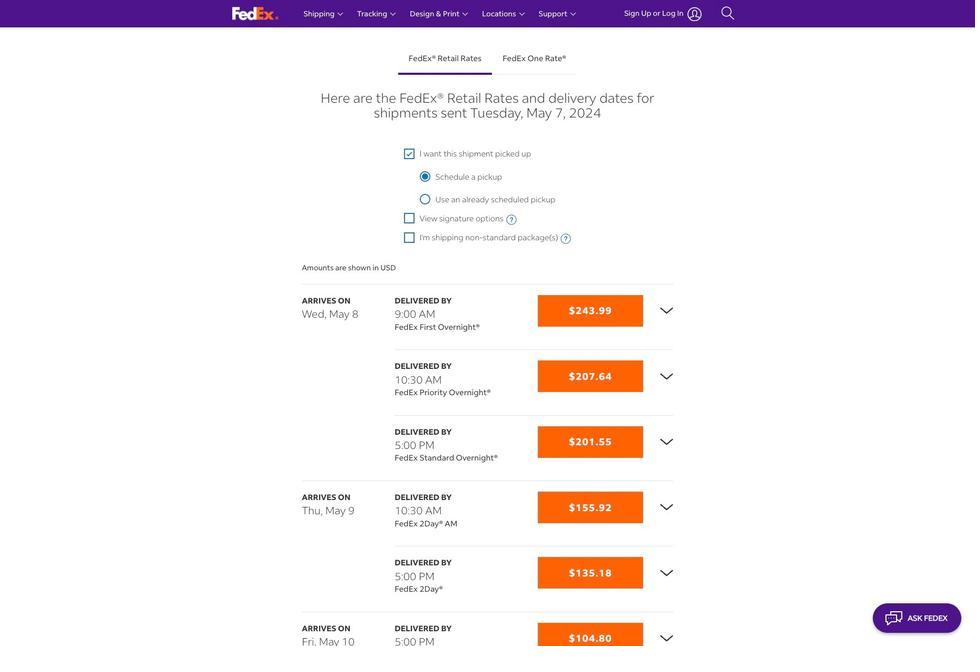Task type: locate. For each thing, give the bounding box(es) containing it.
sign up or log in image
[[688, 7, 703, 21]]



Task type: vqa. For each thing, say whether or not it's contained in the screenshot.
field
no



Task type: describe. For each thing, give the bounding box(es) containing it.
fedex logo image
[[232, 7, 279, 20]]

search image
[[721, 6, 735, 22]]



